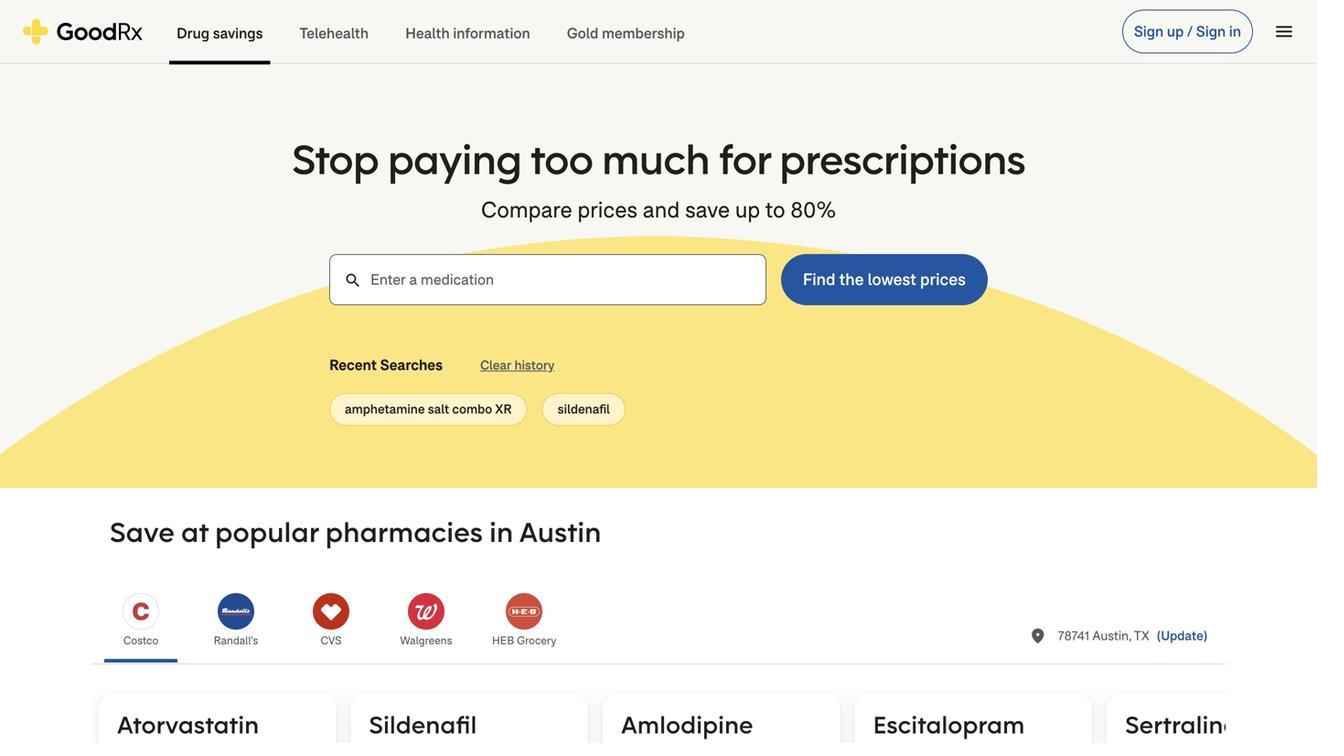 Task type: vqa. For each thing, say whether or not it's contained in the screenshot.
the rightmost up
yes



Task type: locate. For each thing, give the bounding box(es) containing it.
membership
[[602, 24, 685, 43]]

cvs button
[[284, 583, 379, 663]]

find
[[803, 269, 836, 291]]

1 vertical spatial up
[[735, 196, 760, 225]]

recent searches
[[329, 356, 443, 375]]

sign left /
[[1134, 22, 1164, 41]]

(update) button
[[1157, 628, 1208, 646]]

/
[[1188, 22, 1193, 41]]

much
[[602, 133, 710, 186]]

prices
[[578, 196, 638, 225], [921, 269, 966, 291]]

sign up / sign in
[[1134, 22, 1242, 41]]

1 horizontal spatial up
[[1167, 22, 1184, 41]]

1 vertical spatial prices
[[921, 269, 966, 291]]

find the lowest prices
[[803, 269, 966, 291]]

searches
[[380, 356, 443, 375]]

1 sign from the left
[[1134, 22, 1164, 41]]

compare prices and save up to 80%
[[481, 196, 836, 225]]

amphetamine
[[345, 401, 425, 418]]

up inside button
[[1167, 22, 1184, 41]]

0 horizontal spatial in
[[490, 515, 514, 550]]

menu
[[1274, 21, 1296, 43]]

sildenafil
[[369, 710, 477, 741]]

sign
[[1134, 22, 1164, 41], [1197, 22, 1226, 41]]

sign up / sign in button
[[1123, 10, 1254, 54]]

0 horizontal spatial prices
[[578, 196, 638, 225]]

in left austin in the left bottom of the page
[[490, 515, 514, 550]]

in
[[1230, 22, 1242, 41], [490, 515, 514, 550]]

save at popular pharmacies in austin
[[110, 515, 602, 550]]

grocery
[[517, 634, 557, 649]]

information
[[453, 24, 530, 43]]

place
[[1029, 628, 1047, 646]]

austin
[[519, 515, 602, 550]]

None search field
[[329, 254, 988, 306]]

telehealth
[[300, 24, 369, 43]]

gold
[[567, 24, 599, 43]]

80%
[[791, 196, 836, 225]]

pharmacies
[[325, 515, 483, 550]]

1 vertical spatial in
[[490, 515, 514, 550]]

0 horizontal spatial sign
[[1134, 22, 1164, 41]]

to
[[766, 196, 786, 225]]

drug savings
[[177, 24, 263, 43]]

paying
[[388, 133, 522, 186]]

in right /
[[1230, 22, 1242, 41]]

randall's button
[[188, 583, 284, 663]]

prescriptions
[[780, 133, 1026, 186]]

the
[[840, 269, 864, 291]]

atorvastatin link
[[99, 694, 336, 744]]

1 horizontal spatial sign
[[1197, 22, 1226, 41]]

tx
[[1134, 628, 1150, 645]]

in inside button
[[1230, 22, 1242, 41]]

goodrx yellow cross logo image
[[22, 19, 144, 44]]

prices left "and" in the top of the page
[[578, 196, 638, 225]]

78741 austin, tx (update)
[[1058, 628, 1208, 645]]

sertraline link
[[1107, 694, 1318, 744]]

up
[[1167, 22, 1184, 41], [735, 196, 760, 225]]

menu button
[[1265, 11, 1305, 52]]

clear
[[480, 357, 512, 374]]

sign right /
[[1197, 22, 1226, 41]]

find the lowest prices button
[[781, 254, 988, 306]]

health information
[[405, 24, 530, 43]]

compare
[[481, 196, 572, 225]]

78741
[[1058, 628, 1090, 645]]

1 horizontal spatial prices
[[921, 269, 966, 291]]

search
[[344, 272, 362, 290]]

sildenafil link
[[351, 694, 588, 744]]

up left to
[[735, 196, 760, 225]]

save
[[685, 196, 730, 225]]

0 vertical spatial in
[[1230, 22, 1242, 41]]

heb grocery
[[492, 634, 557, 649]]

recent
[[329, 356, 377, 375]]

0 vertical spatial up
[[1167, 22, 1184, 41]]

gold membership link
[[549, 0, 703, 65]]

2 sign from the left
[[1197, 22, 1226, 41]]

dialog
[[0, 0, 1318, 744]]

atorvastatin
[[117, 710, 259, 741]]

salt
[[428, 401, 449, 418]]

up left /
[[1167, 22, 1184, 41]]

1 horizontal spatial in
[[1230, 22, 1242, 41]]

prices right 'lowest'
[[921, 269, 966, 291]]

walgreens
[[400, 634, 452, 649]]

austin,
[[1093, 628, 1132, 645]]

lowest
[[868, 269, 917, 291]]

too
[[531, 133, 593, 186]]

history
[[515, 357, 555, 374]]

none search field containing find the lowest prices
[[329, 254, 988, 306]]

costco
[[123, 634, 159, 649]]



Task type: describe. For each thing, give the bounding box(es) containing it.
savings
[[213, 24, 263, 43]]

randall's
[[214, 634, 258, 649]]

and
[[643, 196, 680, 225]]

0 horizontal spatial up
[[735, 196, 760, 225]]

drug savings link
[[158, 0, 281, 65]]

amphetamine salt combo xr link
[[329, 393, 528, 426]]

clear history
[[480, 357, 555, 374]]

popular
[[215, 515, 319, 550]]

drug
[[177, 24, 210, 43]]

escitalopram
[[874, 710, 1025, 741]]

prices inside button
[[921, 269, 966, 291]]

heb
[[492, 634, 514, 649]]

in for sign
[[1230, 22, 1242, 41]]

stop paying too much for prescriptions
[[292, 133, 1026, 186]]

amphetamine salt combo xr
[[345, 401, 512, 418]]

stop
[[292, 133, 379, 186]]

at
[[181, 515, 208, 550]]

health
[[405, 24, 450, 43]]

telehealth link
[[281, 0, 387, 65]]

gold membership
[[567, 24, 685, 43]]

Enter a medication text field
[[329, 254, 767, 306]]

amlodipine
[[621, 710, 753, 741]]

heb grocery button
[[474, 583, 575, 663]]

sildenafil link
[[542, 393, 626, 426]]

save
[[110, 515, 175, 550]]

sildenafil
[[558, 401, 610, 418]]

combo
[[452, 401, 492, 418]]

amlodipine link
[[603, 694, 841, 744]]

in for pharmacies
[[490, 515, 514, 550]]

health information link
[[387, 0, 549, 65]]

costco button
[[93, 583, 188, 663]]

walgreens button
[[379, 583, 474, 663]]

escitalopram link
[[855, 694, 1093, 744]]

cvs
[[321, 634, 342, 649]]

sertraline
[[1126, 710, 1238, 741]]

clear history button
[[465, 350, 570, 382]]

xr
[[495, 401, 512, 418]]

(update)
[[1157, 628, 1208, 645]]

0 vertical spatial prices
[[578, 196, 638, 225]]

for
[[719, 133, 771, 186]]



